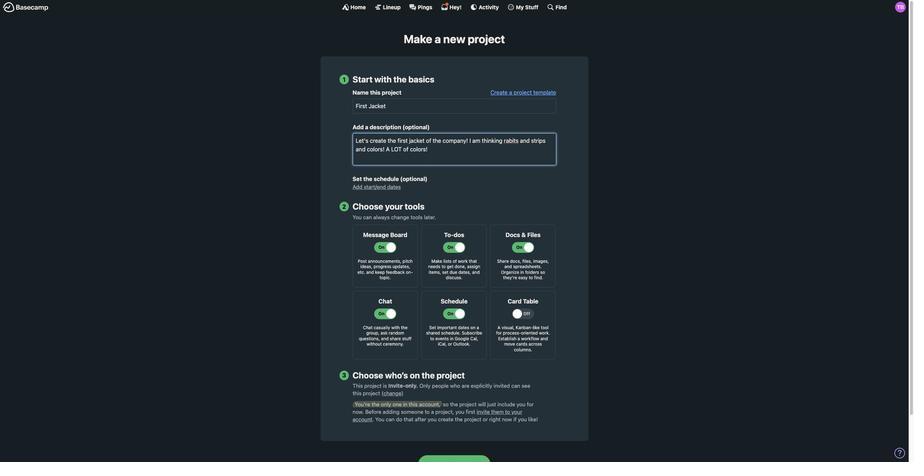 Task type: vqa. For each thing, say whether or not it's contained in the screenshot.
change )
yes



Task type: locate. For each thing, give the bounding box(es) containing it.
establish
[[498, 336, 517, 341]]

main element
[[0, 0, 909, 14]]

1 horizontal spatial chat
[[379, 298, 392, 305]]

0 horizontal spatial that
[[404, 416, 414, 423]]

make a new project
[[404, 32, 505, 46]]

easy
[[519, 275, 528, 280]]

with up name this project
[[375, 74, 392, 84]]

a
[[435, 32, 441, 46], [509, 89, 512, 96], [365, 124, 368, 130], [477, 325, 479, 330], [518, 336, 520, 341], [431, 409, 434, 415]]

1 horizontal spatial for
[[527, 401, 534, 408]]

0 vertical spatial dates
[[387, 184, 401, 190]]

ask
[[381, 331, 388, 336]]

0 vertical spatial or
[[448, 342, 452, 347]]

or right the ical,
[[448, 342, 452, 347]]

0 vertical spatial can
[[363, 214, 372, 220]]

1 vertical spatial in
[[450, 336, 454, 341]]

a
[[498, 325, 501, 330]]

make for make lists of work that needs to get done, assign items, set due dates, and discuss.
[[432, 258, 442, 264]]

do
[[396, 416, 402, 423]]

in down 'schedule.'
[[450, 336, 454, 341]]

important
[[437, 325, 457, 330]]

choose up this
[[353, 370, 383, 380]]

to inside so the project will just include you for now. before adding someone to a project, you first
[[425, 409, 430, 415]]

account
[[353, 416, 372, 423]]

2 horizontal spatial can
[[512, 383, 520, 389]]

0 horizontal spatial or
[[448, 342, 452, 347]]

add left description
[[353, 124, 364, 130]]

change )
[[384, 390, 404, 397]]

this right name at the left top of the page
[[370, 89, 381, 96]]

0 horizontal spatial on
[[410, 370, 420, 380]]

2 vertical spatial in
[[403, 401, 408, 408]]

0 vertical spatial you
[[353, 214, 362, 220]]

add
[[353, 124, 364, 130], [353, 184, 363, 190]]

1 vertical spatial you
[[375, 416, 385, 423]]

change down invite-
[[384, 390, 402, 397]]

with inside chat casually with the group, ask random questions, and share stuff without ceremony.
[[391, 325, 400, 330]]

choose
[[353, 202, 383, 212], [353, 370, 383, 380]]

chat for chat
[[379, 298, 392, 305]]

feedback
[[386, 270, 405, 275]]

2 vertical spatial can
[[386, 416, 395, 423]]

0 horizontal spatial for
[[496, 331, 502, 336]]

description
[[370, 124, 401, 130]]

0 vertical spatial change
[[391, 214, 409, 220]]

hey!
[[450, 4, 462, 10]]

cards
[[516, 342, 528, 347]]

make down pings popup button
[[404, 32, 432, 46]]

0 vertical spatial on
[[471, 325, 476, 330]]

0 horizontal spatial you
[[353, 214, 362, 220]]

now.
[[353, 409, 364, 415]]

(optional) inside set the schedule (optional) add start/end dates
[[400, 176, 428, 182]]

a inside a visual, kanban-like tool for process-oriented work. establish a workflow and move cards across columns.
[[518, 336, 520, 341]]

1 vertical spatial so
[[443, 401, 449, 408]]

can inside only people who are explicitly invited can see this project (
[[512, 383, 520, 389]]

1 vertical spatial dates
[[458, 325, 469, 330]]

project
[[468, 32, 505, 46], [382, 89, 402, 96], [514, 89, 532, 96], [437, 370, 465, 380], [364, 383, 382, 389], [363, 390, 380, 397], [460, 401, 477, 408], [464, 416, 482, 423]]

0 horizontal spatial dates
[[387, 184, 401, 190]]

1 choose from the top
[[353, 202, 383, 212]]

1 vertical spatial tools
[[411, 214, 423, 220]]

the up "project,"
[[450, 401, 458, 408]]

set
[[442, 270, 449, 275]]

1 vertical spatial (optional)
[[400, 176, 428, 182]]

create
[[491, 89, 508, 96]]

invite
[[477, 409, 490, 415]]

1 vertical spatial make
[[432, 258, 442, 264]]

to
[[442, 264, 446, 269], [529, 275, 533, 280], [430, 336, 434, 341], [425, 409, 430, 415], [505, 409, 510, 415]]

for up like!
[[527, 401, 534, 408]]

for down a
[[496, 331, 502, 336]]

0 horizontal spatial so
[[443, 401, 449, 408]]

name
[[353, 89, 369, 96]]

0 vertical spatial set
[[353, 176, 362, 182]]

on up "subscribe"
[[471, 325, 476, 330]]

docs,
[[510, 258, 521, 264]]

set inside set the schedule (optional) add start/end dates
[[353, 176, 362, 182]]

to down account,
[[425, 409, 430, 415]]

the up "random" at left bottom
[[401, 325, 408, 330]]

tools up later.
[[405, 202, 425, 212]]

make up needs
[[432, 258, 442, 264]]

that inside make lists of work that needs to get done, assign items, set due dates, and discuss.
[[469, 258, 477, 264]]

set
[[353, 176, 362, 182], [429, 325, 436, 330]]

(optional) for add a description (optional)
[[403, 124, 430, 130]]

share docs, files, images, and spreadsheets. organize in folders so they're easy to find.
[[497, 258, 549, 280]]

add left start/end
[[353, 184, 363, 190]]

0 vertical spatial tools
[[405, 202, 425, 212]]

on up "only."
[[410, 370, 420, 380]]

0 vertical spatial for
[[496, 331, 502, 336]]

(optional) right description
[[403, 124, 430, 130]]

0 vertical spatial this
[[370, 89, 381, 96]]

your up you can always change tools later.
[[385, 202, 403, 212]]

&
[[522, 231, 526, 238]]

change down choose your tools
[[391, 214, 409, 220]]

set up 'shared'
[[429, 325, 436, 330]]

1 horizontal spatial your
[[512, 409, 522, 415]]

schedule
[[374, 176, 399, 182]]

for inside a visual, kanban-like tool for process-oriented work. establish a workflow and move cards across columns.
[[496, 331, 502, 336]]

0 vertical spatial make
[[404, 32, 432, 46]]

dates inside set important dates on a shared schedule. subscribe to events in google cal, ical, or outlook.
[[458, 325, 469, 330]]

pings
[[418, 4, 433, 10]]

a up "subscribe"
[[477, 325, 479, 330]]

1 add from the top
[[353, 124, 364, 130]]

can left see
[[512, 383, 520, 389]]

(optional) right schedule
[[400, 176, 428, 182]]

to up set
[[442, 264, 446, 269]]

project inside so the project will just include you for now. before adding someone to a project, you first
[[460, 401, 477, 408]]

2 horizontal spatial this
[[409, 401, 418, 408]]

casually
[[374, 325, 390, 330]]

people
[[432, 383, 449, 389]]

0 horizontal spatial this
[[353, 390, 362, 397]]

updates,
[[393, 264, 410, 269]]

1 vertical spatial set
[[429, 325, 436, 330]]

1 vertical spatial that
[[404, 416, 414, 423]]

0 vertical spatial that
[[469, 258, 477, 264]]

work.
[[539, 331, 550, 336]]

new
[[443, 32, 466, 46]]

or
[[448, 342, 452, 347], [483, 416, 488, 423]]

0 vertical spatial so
[[541, 270, 545, 275]]

and inside post announcements, pitch ideas, progress updates, etc. and keep feedback on- topic.
[[367, 270, 374, 275]]

2 vertical spatial this
[[409, 401, 418, 408]]

1 vertical spatial can
[[512, 383, 520, 389]]

docs & files
[[506, 231, 541, 238]]

after
[[415, 416, 426, 423]]

that down someone
[[404, 416, 414, 423]]

can down adding
[[386, 416, 395, 423]]

to down 'shared'
[[430, 336, 434, 341]]

project down start with the basics in the top left of the page
[[382, 89, 402, 96]]

to up now
[[505, 409, 510, 415]]

and down ask on the bottom left of page
[[381, 336, 389, 341]]

None submit
[[418, 455, 491, 462]]

and inside a visual, kanban-like tool for process-oriented work. establish a workflow and move cards across columns.
[[541, 336, 548, 341]]

1 vertical spatial change
[[384, 390, 402, 397]]

to-
[[444, 231, 454, 238]]

lists
[[444, 258, 452, 264]]

dates,
[[459, 270, 471, 275]]

0 horizontal spatial chat
[[363, 325, 373, 330]]

1 vertical spatial with
[[391, 325, 400, 330]]

this down this
[[353, 390, 362, 397]]

choose for choose your tools
[[353, 202, 383, 212]]

to inside make lists of work that needs to get done, assign items, set due dates, and discuss.
[[442, 264, 446, 269]]

to inside set important dates on a shared schedule. subscribe to events in google cal, ical, or outlook.
[[430, 336, 434, 341]]

and up organize
[[505, 264, 512, 269]]

the inside set the schedule (optional) add start/end dates
[[363, 176, 372, 182]]

schedule.
[[441, 331, 461, 336]]

2
[[342, 203, 346, 210]]

choose up always
[[353, 202, 383, 212]]

in right one
[[403, 401, 408, 408]]

you right .
[[375, 416, 385, 423]]

0 vertical spatial add
[[353, 124, 364, 130]]

2 add from the top
[[353, 184, 363, 190]]

and down assign
[[472, 270, 480, 275]]

you
[[517, 401, 526, 408], [456, 409, 465, 415], [428, 416, 437, 423], [518, 416, 527, 423]]

2 choose from the top
[[353, 370, 383, 380]]

the inside so the project will just include you for now. before adding someone to a project, you first
[[450, 401, 458, 408]]

1 horizontal spatial can
[[386, 416, 395, 423]]

the left the basics
[[394, 74, 407, 84]]

home link
[[342, 4, 366, 11]]

1 horizontal spatial so
[[541, 270, 545, 275]]

1 vertical spatial your
[[512, 409, 522, 415]]

project left template
[[514, 89, 532, 96]]

this
[[370, 89, 381, 96], [353, 390, 362, 397], [409, 401, 418, 408]]

0 vertical spatial choose
[[353, 202, 383, 212]]

(optional) for set the schedule (optional) add start/end dates
[[400, 176, 428, 182]]

1 vertical spatial this
[[353, 390, 362, 397]]

)
[[402, 390, 404, 397]]

so up find.
[[541, 270, 545, 275]]

or down invite
[[483, 416, 488, 423]]

set up add start/end dates link
[[353, 176, 362, 182]]

0 vertical spatial (optional)
[[403, 124, 430, 130]]

1 horizontal spatial dates
[[458, 325, 469, 330]]

1 vertical spatial choose
[[353, 370, 383, 380]]

can left always
[[363, 214, 372, 220]]

1 horizontal spatial or
[[483, 416, 488, 423]]

in inside set important dates on a shared schedule. subscribe to events in google cal, ical, or outlook.
[[450, 336, 454, 341]]

the up start/end
[[363, 176, 372, 182]]

(optional)
[[403, 124, 430, 130], [400, 176, 428, 182]]

0 vertical spatial chat
[[379, 298, 392, 305]]

a up cards
[[518, 336, 520, 341]]

1 horizontal spatial on
[[471, 325, 476, 330]]

so up "project,"
[[443, 401, 449, 408]]

1 horizontal spatial that
[[469, 258, 477, 264]]

this up someone
[[409, 401, 418, 408]]

1 horizontal spatial this
[[370, 89, 381, 96]]

choose who's on the project
[[353, 370, 465, 380]]

and down ideas,
[[367, 270, 374, 275]]

include
[[498, 401, 515, 408]]

1 vertical spatial add
[[353, 184, 363, 190]]

in inside share docs, files, images, and spreadsheets. organize in folders so they're easy to find.
[[521, 270, 524, 275]]

and
[[505, 264, 512, 269], [367, 270, 374, 275], [472, 270, 480, 275], [381, 336, 389, 341], [541, 336, 548, 341]]

project left the (
[[363, 390, 380, 397]]

dates down schedule
[[387, 184, 401, 190]]

you left always
[[353, 214, 362, 220]]

0 vertical spatial your
[[385, 202, 403, 212]]

you right after
[[428, 416, 437, 423]]

0 horizontal spatial set
[[353, 176, 362, 182]]

chat down topic.
[[379, 298, 392, 305]]

assign
[[467, 264, 480, 269]]

in
[[521, 270, 524, 275], [450, 336, 454, 341], [403, 401, 408, 408]]

1 horizontal spatial in
[[450, 336, 454, 341]]

1 horizontal spatial you
[[375, 416, 385, 423]]

invite them to your account
[[353, 409, 522, 423]]

adding
[[383, 409, 400, 415]]

and down the work.
[[541, 336, 548, 341]]

the right the create
[[455, 416, 463, 423]]

chat up group,
[[363, 325, 373, 330]]

move
[[504, 342, 515, 347]]

and inside make lists of work that needs to get done, assign items, set due dates, and discuss.
[[472, 270, 480, 275]]

on inside set important dates on a shared schedule. subscribe to events in google cal, ical, or outlook.
[[471, 325, 476, 330]]

0 vertical spatial with
[[375, 74, 392, 84]]

set inside set important dates on a shared schedule. subscribe to events in google cal, ical, or outlook.
[[429, 325, 436, 330]]

1 horizontal spatial set
[[429, 325, 436, 330]]

you up . you can do that after you create the project or right now if you like!
[[456, 409, 465, 415]]

like
[[533, 325, 540, 330]]

you can always change tools later.
[[353, 214, 436, 220]]

2 horizontal spatial in
[[521, 270, 524, 275]]

1 vertical spatial on
[[410, 370, 420, 380]]

1 vertical spatial for
[[527, 401, 534, 408]]

3
[[342, 372, 346, 379]]

Name this project text field
[[353, 99, 556, 114]]

project up first at the right of page
[[460, 401, 477, 408]]

share
[[390, 336, 401, 341]]

a down account,
[[431, 409, 434, 415]]

to down folders
[[529, 275, 533, 280]]

create
[[438, 416, 454, 423]]

choose your tools
[[353, 202, 425, 212]]

with up "random" at left bottom
[[391, 325, 400, 330]]

that up assign
[[469, 258, 477, 264]]

project down first at the right of page
[[464, 416, 482, 423]]

set for important
[[429, 325, 436, 330]]

dates up "subscribe"
[[458, 325, 469, 330]]

the inside chat casually with the group, ask random questions, and share stuff without ceremony.
[[401, 325, 408, 330]]

your up the if
[[512, 409, 522, 415]]

1 vertical spatial chat
[[363, 325, 373, 330]]

chat inside chat casually with the group, ask random questions, and share stuff without ceremony.
[[363, 325, 373, 330]]

make inside make lists of work that needs to get done, assign items, set due dates, and discuss.
[[432, 258, 442, 264]]

chat casually with the group, ask random questions, and share stuff without ceremony.
[[359, 325, 412, 347]]

tools left later.
[[411, 214, 423, 220]]

project left is
[[364, 383, 382, 389]]

post
[[358, 258, 367, 264]]

tools
[[405, 202, 425, 212], [411, 214, 423, 220]]

0 vertical spatial in
[[521, 270, 524, 275]]

add start/end dates link
[[353, 184, 401, 190]]

pitch
[[403, 258, 413, 264]]

for inside so the project will just include you for now. before adding someone to a project, you first
[[527, 401, 534, 408]]

project up who
[[437, 370, 465, 380]]

in up easy
[[521, 270, 524, 275]]

choose for choose who's on the project
[[353, 370, 383, 380]]

you right include
[[517, 401, 526, 408]]

the up "only"
[[422, 370, 435, 380]]



Task type: describe. For each thing, give the bounding box(es) containing it.
just
[[487, 401, 496, 408]]

is
[[383, 383, 387, 389]]

later.
[[424, 214, 436, 220]]

add inside set the schedule (optional) add start/end dates
[[353, 184, 363, 190]]

due
[[450, 270, 457, 275]]

post announcements, pitch ideas, progress updates, etc. and keep feedback on- topic.
[[358, 258, 413, 280]]

make for make a new project
[[404, 32, 432, 46]]

only
[[381, 401, 391, 408]]

tool
[[541, 325, 549, 330]]

who's
[[385, 370, 408, 380]]

name this project
[[353, 89, 402, 96]]

etc.
[[358, 270, 365, 275]]

message
[[363, 231, 389, 238]]

this project is invite-only.
[[353, 383, 418, 389]]

basics
[[409, 74, 435, 84]]

random
[[389, 331, 404, 336]]

home
[[351, 4, 366, 10]]

lineup
[[383, 4, 401, 10]]

shared
[[426, 331, 440, 336]]

0 horizontal spatial your
[[385, 202, 403, 212]]

they're
[[503, 275, 517, 280]]

you're
[[355, 401, 370, 408]]

activity
[[479, 4, 499, 10]]

and inside chat casually with the group, ask random questions, and share stuff without ceremony.
[[381, 336, 389, 341]]

a inside so the project will just include you for now. before adding someone to a project, you first
[[431, 409, 434, 415]]

0 horizontal spatial can
[[363, 214, 372, 220]]

start/end
[[364, 184, 386, 190]]

dos
[[454, 231, 464, 238]]

tyler black image
[[895, 2, 906, 13]]

your inside invite them to your account
[[512, 409, 522, 415]]

.
[[372, 416, 374, 423]]

a visual, kanban-like tool for process-oriented work. establish a workflow and move cards across columns.
[[496, 325, 550, 353]]

find.
[[534, 275, 543, 280]]

this inside only people who are explicitly invited can see this project (
[[353, 390, 362, 397]]

ceremony.
[[383, 342, 404, 347]]

you're the only one in this account,
[[355, 401, 441, 408]]

on-
[[406, 270, 413, 275]]

of
[[453, 258, 457, 264]]

to inside share docs, files, images, and spreadsheets. organize in folders so they're easy to find.
[[529, 275, 533, 280]]

add a description (optional)
[[353, 124, 430, 130]]

questions,
[[359, 336, 380, 341]]

someone
[[401, 409, 424, 415]]

1 vertical spatial or
[[483, 416, 488, 423]]

only people who are explicitly invited can see this project (
[[353, 383, 530, 397]]

card
[[508, 298, 522, 305]]

1
[[343, 76, 346, 83]]

invite-
[[388, 383, 406, 389]]

a inside set important dates on a shared schedule. subscribe to events in google cal, ical, or outlook.
[[477, 325, 479, 330]]

to inside invite them to your account
[[505, 409, 510, 415]]

invite them to your account link
[[353, 409, 522, 423]]

a left description
[[365, 124, 368, 130]]

cal,
[[471, 336, 478, 341]]

before
[[365, 409, 381, 415]]

start with the basics
[[353, 74, 435, 84]]

find
[[556, 4, 567, 10]]

now
[[502, 416, 512, 423]]

find button
[[547, 4, 567, 11]]

project inside only people who are explicitly invited can see this project (
[[363, 390, 380, 397]]

columns.
[[514, 347, 532, 353]]

you right the if
[[518, 416, 527, 423]]

process-
[[503, 331, 521, 336]]

chat for chat casually with the group, ask random questions, and share stuff without ceremony.
[[363, 325, 373, 330]]

this
[[353, 383, 363, 389]]

so inside so the project will just include you for now. before adding someone to a project, you first
[[443, 401, 449, 408]]

set for the
[[353, 176, 362, 182]]

the up before at the left of page
[[372, 401, 380, 408]]

a left new
[[435, 32, 441, 46]]

. you can do that after you create the project or right now if you like!
[[372, 416, 538, 423]]

Add a description (optional) text field
[[353, 133, 556, 165]]

kanban-
[[516, 325, 533, 330]]

set important dates on a shared schedule. subscribe to events in google cal, ical, or outlook.
[[426, 325, 482, 347]]

only
[[420, 383, 431, 389]]

who
[[450, 383, 460, 389]]

my
[[516, 4, 524, 10]]

without
[[367, 342, 382, 347]]

visual,
[[502, 325, 515, 330]]

so inside share docs, files, images, and spreadsheets. organize in folders so they're easy to find.
[[541, 270, 545, 275]]

oriented
[[521, 331, 538, 336]]

project,
[[436, 409, 454, 415]]

one
[[393, 401, 402, 408]]

see
[[522, 383, 530, 389]]

first
[[466, 409, 475, 415]]

and inside share docs, files, images, and spreadsheets. organize in folders so they're easy to find.
[[505, 264, 512, 269]]

only.
[[406, 383, 418, 389]]

create a project template
[[491, 89, 556, 96]]

invited
[[494, 383, 510, 389]]

switch accounts image
[[3, 2, 49, 13]]

dates inside set the schedule (optional) add start/end dates
[[387, 184, 401, 190]]

that for work
[[469, 258, 477, 264]]

spreadsheets.
[[513, 264, 542, 269]]

events
[[436, 336, 449, 341]]

0 horizontal spatial in
[[403, 401, 408, 408]]

progress
[[374, 264, 392, 269]]

card table
[[508, 298, 539, 305]]

workflow
[[521, 336, 539, 341]]

ideas,
[[360, 264, 373, 269]]

board
[[390, 231, 408, 238]]

them
[[491, 409, 504, 415]]

a right create
[[509, 89, 512, 96]]

project down activity link
[[468, 32, 505, 46]]

or inside set important dates on a shared schedule. subscribe to events in google cal, ical, or outlook.
[[448, 342, 452, 347]]

to-dos
[[444, 231, 464, 238]]

that for do
[[404, 416, 414, 423]]

always
[[374, 214, 390, 220]]

subscribe
[[462, 331, 482, 336]]

group,
[[367, 331, 380, 336]]

done,
[[455, 264, 466, 269]]

files,
[[523, 258, 532, 264]]

start
[[353, 74, 373, 84]]

my stuff
[[516, 4, 539, 10]]



